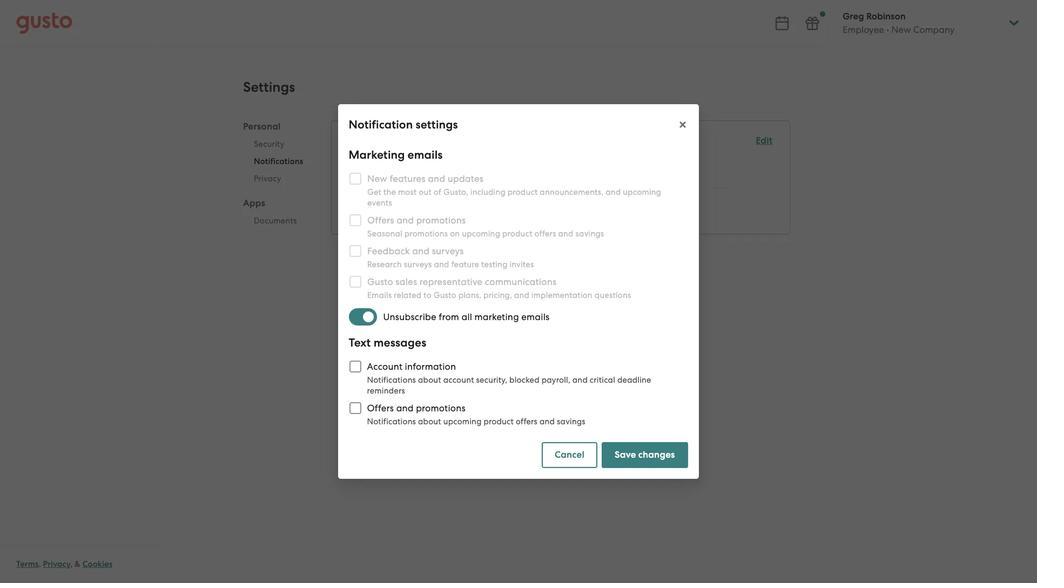 Task type: locate. For each thing, give the bounding box(es) containing it.
security
[[254, 139, 285, 149]]

offers down notifications about account security, blocked payroll, and critical deadline reminders
[[516, 417, 538, 427]]

notification settings dialog
[[338, 104, 699, 479]]

1 vertical spatial privacy link
[[43, 560, 70, 570]]

text inside notification settings dialog
[[349, 336, 371, 350]]

terms , privacy , & cookies
[[16, 560, 113, 570]]

gusto navigation element
[[0, 46, 162, 90]]

and right pricing, at the left
[[514, 291, 530, 300]]

security,
[[477, 376, 508, 385]]

cookies button
[[83, 558, 113, 571]]

0 vertical spatial messages
[[370, 196, 412, 207]]

notifications down the 'security' link
[[254, 157, 303, 166]]

1 vertical spatial about
[[418, 417, 442, 427]]

cancel button
[[542, 443, 598, 468]]

1 vertical spatial notifications
[[367, 376, 416, 385]]

privacy
[[254, 174, 281, 184], [43, 560, 70, 570]]

notifications for account
[[367, 376, 416, 385]]

promotions down 'account'
[[416, 403, 466, 414]]

marketing
[[349, 148, 405, 162], [349, 156, 395, 168]]

text for text messages
[[349, 336, 371, 350]]

most
[[398, 188, 417, 197]]

marketing for marketing emails all emails
[[349, 156, 395, 168]]

marketing emails
[[349, 148, 443, 162]]

about
[[418, 376, 442, 385], [418, 417, 442, 427]]

edit link
[[756, 135, 773, 146]]

savings
[[576, 229, 604, 239], [557, 417, 586, 427]]

messages for text messages none
[[370, 196, 412, 207]]

product
[[508, 188, 538, 197], [502, 229, 533, 239], [484, 417, 514, 427]]

privacy down notifications 'link'
[[254, 174, 281, 184]]

information
[[405, 361, 457, 372]]

and inside notifications about account security, blocked payroll, and critical deadline reminders
[[573, 376, 588, 385]]

upcoming
[[623, 188, 662, 197], [462, 229, 500, 239], [444, 417, 482, 427]]

get
[[367, 188, 382, 197]]

2 marketing from the top
[[349, 156, 395, 168]]

1 vertical spatial messages
[[374, 336, 427, 350]]

1 vertical spatial upcoming
[[462, 229, 500, 239]]

and right announcements,
[[606, 188, 621, 197]]

1 vertical spatial privacy
[[43, 560, 70, 570]]

notifications up reminders
[[367, 376, 416, 385]]

and up the cancel
[[540, 417, 555, 427]]

notifications
[[254, 157, 303, 166], [367, 376, 416, 385], [367, 417, 416, 427]]

save changes button
[[602, 443, 688, 468]]

1 marketing from the top
[[349, 148, 405, 162]]

offers
[[535, 229, 556, 239], [516, 417, 538, 427]]

1 vertical spatial text
[[349, 336, 371, 350]]

2 text from the top
[[349, 336, 371, 350]]

all
[[462, 312, 473, 323]]

cookies
[[83, 560, 113, 570]]

marketing for marketing emails
[[349, 148, 405, 162]]

1 vertical spatial product
[[502, 229, 533, 239]]

,
[[39, 560, 41, 570], [70, 560, 73, 570]]

announcements,
[[540, 188, 604, 197]]

about down information
[[418, 376, 442, 385]]

offers and promotions
[[367, 403, 466, 414]]

pricing,
[[484, 291, 512, 300]]

1 vertical spatial promotions
[[416, 403, 466, 414]]

0 horizontal spatial privacy
[[43, 560, 70, 570]]

0 vertical spatial product
[[508, 188, 538, 197]]

text inside "text messages none"
[[349, 196, 367, 207]]

1 horizontal spatial privacy
[[254, 174, 281, 184]]

deadline
[[618, 376, 652, 385]]

terms link
[[16, 560, 39, 570]]

1 about from the top
[[418, 376, 442, 385]]

account
[[444, 376, 475, 385]]

offers down 'text messages' element
[[535, 229, 556, 239]]

2 , from the left
[[70, 560, 73, 570]]

0 horizontal spatial privacy link
[[43, 560, 70, 570]]

1 horizontal spatial ,
[[70, 560, 73, 570]]

of
[[434, 188, 442, 197]]

promotions
[[405, 229, 448, 239], [416, 403, 466, 414]]

2 vertical spatial notifications
[[367, 417, 416, 427]]

1 text from the top
[[349, 196, 367, 207]]

product right including
[[508, 188, 538, 197]]

0 horizontal spatial ,
[[39, 560, 41, 570]]

Unsubscribe from all marketing emails checkbox
[[349, 305, 384, 329]]

product down notifications about account security, blocked payroll, and critical deadline reminders
[[484, 417, 514, 427]]

emails
[[408, 148, 443, 162], [397, 156, 425, 168], [362, 170, 390, 180], [522, 312, 550, 323]]

questions
[[595, 291, 631, 300]]

marketing emails all emails
[[349, 156, 425, 180]]

from
[[439, 312, 460, 323]]

notifications about account security, blocked payroll, and critical deadline reminders
[[367, 376, 652, 396]]

gusto,
[[444, 188, 468, 197]]

changes
[[639, 450, 675, 461]]

text up none
[[349, 196, 367, 207]]

emails up get
[[362, 170, 390, 180]]

notifications link
[[243, 153, 314, 170]]

savings down 'text messages' element
[[576, 229, 604, 239]]

marketing inside notification settings dialog
[[349, 148, 405, 162]]

0 vertical spatial about
[[418, 376, 442, 385]]

related
[[394, 291, 422, 300]]

unsubscribe
[[384, 312, 437, 323]]

1 horizontal spatial privacy link
[[243, 170, 314, 188]]

notification settings
[[349, 118, 458, 132]]

notifications down offers
[[367, 417, 416, 427]]

0 vertical spatial upcoming
[[623, 188, 662, 197]]

about down offers and promotions on the left of the page
[[418, 417, 442, 427]]

2 vertical spatial product
[[484, 417, 514, 427]]

about inside notifications about account security, blocked payroll, and critical deadline reminders
[[418, 376, 442, 385]]

text up account information option
[[349, 336, 371, 350]]

promotions left on
[[405, 229, 448, 239]]

offers
[[367, 403, 394, 414]]

seasonal
[[367, 229, 403, 239]]

privacy left &
[[43, 560, 70, 570]]

0 vertical spatial text
[[349, 196, 367, 207]]

all
[[349, 170, 360, 180]]

privacy link
[[243, 170, 314, 188], [43, 560, 70, 570]]

apps
[[243, 198, 265, 209]]

group
[[243, 120, 314, 233]]

save changes
[[615, 450, 675, 461]]

0 vertical spatial notifications
[[254, 157, 303, 166]]

text messages element
[[349, 195, 773, 221]]

save
[[615, 450, 637, 461]]

product up invites
[[502, 229, 533, 239]]

notifications group
[[349, 134, 773, 221]]

privacy link down the 'security' link
[[243, 170, 314, 188]]

1 vertical spatial offers
[[516, 417, 538, 427]]

savings up the cancel
[[557, 417, 586, 427]]

text
[[349, 196, 367, 207], [349, 336, 371, 350]]

about for information
[[418, 376, 442, 385]]

list
[[349, 156, 773, 221]]

privacy link left &
[[43, 560, 70, 570]]

and
[[606, 188, 621, 197], [558, 229, 574, 239], [434, 260, 449, 270], [514, 291, 530, 300], [573, 376, 588, 385], [397, 403, 414, 414], [540, 417, 555, 427]]

0 vertical spatial privacy
[[254, 174, 281, 184]]

text messages
[[349, 336, 427, 350]]

messages inside notification settings dialog
[[374, 336, 427, 350]]

0 vertical spatial promotions
[[405, 229, 448, 239]]

marketing inside 'marketing emails all emails'
[[349, 156, 395, 168]]

edit
[[756, 135, 773, 146]]

and left the critical
[[573, 376, 588, 385]]

home image
[[16, 12, 72, 34]]

terms
[[16, 560, 39, 570]]

messages
[[370, 196, 412, 207], [374, 336, 427, 350]]

surveys
[[404, 260, 432, 270]]

notifications inside notifications about account security, blocked payroll, and critical deadline reminders
[[367, 376, 416, 385]]

messages inside "text messages none"
[[370, 196, 412, 207]]

2 about from the top
[[418, 417, 442, 427]]

seasonal promotions on upcoming product offers and savings
[[367, 229, 604, 239]]

0 vertical spatial privacy link
[[243, 170, 314, 188]]

Offers and promotions checkbox
[[344, 397, 367, 420]]



Task type: describe. For each thing, give the bounding box(es) containing it.
payroll,
[[542, 376, 571, 385]]

personal
[[243, 121, 281, 132]]

&
[[75, 560, 81, 570]]

documents link
[[243, 212, 314, 230]]

and down 'text messages' element
[[558, 229, 574, 239]]

plans,
[[459, 291, 482, 300]]

0 vertical spatial savings
[[576, 229, 604, 239]]

marketing
[[475, 312, 519, 323]]

notifications inside 'link'
[[254, 157, 303, 166]]

marketing emails element
[[349, 156, 773, 189]]

cancel
[[555, 450, 585, 461]]

and left feature
[[434, 260, 449, 270]]

0 vertical spatial offers
[[535, 229, 556, 239]]

get the most out of gusto, including product announcements, and upcoming events
[[367, 188, 662, 208]]

list containing marketing emails
[[349, 156, 773, 221]]

privacy inside group
[[254, 174, 281, 184]]

invites
[[510, 260, 534, 270]]

unsubscribe from all marketing emails
[[384, 312, 550, 323]]

Account information checkbox
[[344, 355, 367, 379]]

about for and
[[418, 417, 442, 427]]

messages for text messages
[[374, 336, 427, 350]]

notifications for offers
[[367, 417, 416, 427]]

account information
[[367, 361, 457, 372]]

documents
[[254, 216, 297, 226]]

implementation
[[532, 291, 593, 300]]

settings
[[416, 118, 458, 132]]

emails up most
[[397, 156, 425, 168]]

feature
[[451, 260, 479, 270]]

critical
[[590, 376, 616, 385]]

and inside get the most out of gusto, including product announcements, and upcoming events
[[606, 188, 621, 197]]

security link
[[243, 136, 314, 153]]

notifications about upcoming product offers and savings
[[367, 417, 586, 427]]

account menu element
[[829, 0, 1021, 46]]

2 vertical spatial upcoming
[[444, 417, 482, 427]]

group containing personal
[[243, 120, 314, 233]]

text for text messages none
[[349, 196, 367, 207]]

events
[[367, 198, 392, 208]]

to
[[424, 291, 432, 300]]

reminders
[[367, 386, 405, 396]]

emails down implementation
[[522, 312, 550, 323]]

and right offers
[[397, 403, 414, 414]]

notification
[[349, 118, 413, 132]]

upcoming inside get the most out of gusto, including product announcements, and upcoming events
[[623, 188, 662, 197]]

blocked
[[510, 376, 540, 385]]

testing
[[481, 260, 508, 270]]

on
[[450, 229, 460, 239]]

the
[[384, 188, 396, 197]]

including
[[471, 188, 506, 197]]

none
[[349, 209, 373, 220]]

text messages none
[[349, 196, 412, 220]]

out
[[419, 188, 432, 197]]

gusto
[[434, 291, 456, 300]]

emails down "settings" at the top of the page
[[408, 148, 443, 162]]

emails
[[367, 291, 392, 300]]

product inside get the most out of gusto, including product announcements, and upcoming events
[[508, 188, 538, 197]]

settings
[[243, 79, 295, 96]]

1 vertical spatial savings
[[557, 417, 586, 427]]

research
[[367, 260, 402, 270]]

account
[[367, 361, 403, 372]]

research surveys and feature testing invites
[[367, 260, 534, 270]]

1 , from the left
[[39, 560, 41, 570]]

emails related to gusto plans, pricing, and implementation questions
[[367, 291, 631, 300]]



Task type: vqa. For each thing, say whether or not it's contained in the screenshot.
earn
no



